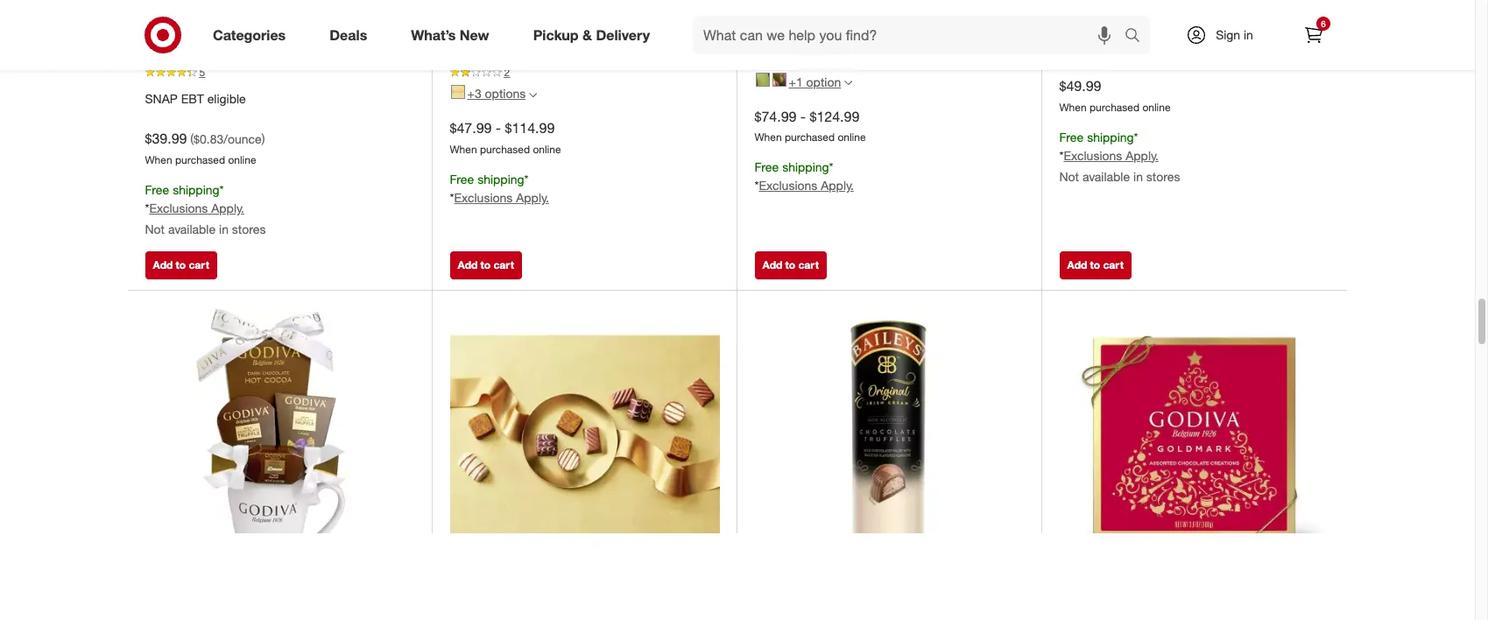 Task type: describe. For each thing, give the bounding box(es) containing it.
* down $74.99 - $124.99 when purchased online
[[829, 160, 834, 175]]

moon for copper moon
[[190, 48, 222, 63]]

add to cart for purchased
[[1068, 259, 1124, 272]]

exclusions for $49.99
[[1064, 148, 1123, 163]]

pickup & delivery
[[533, 26, 650, 43]]

- for greatfoods fruit gift basket
[[801, 107, 806, 125]]

exclusions for $47.99 - $114.99
[[454, 190, 513, 205]]

moon for copper moon flavored medium roast ground coffee variety pack - 4pk/12oz
[[199, 8, 237, 26]]

add to cart for $114.99
[[458, 259, 514, 272]]

add to cart for $124.99
[[763, 259, 819, 272]]

6
[[1321, 18, 1326, 29]]

online inside "$39.99 ( $0.83 /ounce ) when purchased online"
[[228, 153, 256, 167]]

10 link
[[755, 53, 1025, 68]]

shipping for $114.99
[[478, 172, 524, 187]]

purchased inside $47.99 - $114.99 when purchased online
[[480, 143, 530, 156]]

meat
[[532, 8, 565, 26]]

snap ebt eligible
[[145, 91, 246, 106]]

$74.99 - $124.99 when purchased online
[[755, 107, 866, 144]]

+1 option
[[789, 74, 841, 89]]

* down $47.99
[[450, 190, 454, 205]]

greatfoods meat and cheese gift basket link
[[450, 7, 679, 47]]

online inside $74.99 - $124.99 when purchased online
[[838, 131, 866, 144]]

search button
[[1117, 16, 1159, 58]]

new
[[460, 26, 489, 43]]

copper for copper moon flavored medium roast ground coffee variety pack - 4pk/12oz
[[145, 8, 195, 26]]

add to cart button for purchased
[[1060, 252, 1132, 280]]

greatfoods trio of liquor nuts gift tin link
[[1060, 8, 1289, 48]]

gift inside greatfoods trio of liquor nuts gift tin
[[1060, 29, 1084, 47]]

categories
[[213, 26, 286, 43]]

all colors image for $124.99
[[845, 79, 853, 87]]

ebt
[[181, 91, 204, 106]]

1800 baskets link for greatfoods fruit gift basket
[[755, 35, 829, 53]]

1800 baskets link for greatfoods trio of liquor nuts gift tin
[[1060, 48, 1134, 66]]

10
[[809, 54, 821, 67]]

options
[[485, 86, 526, 101]]

cart for $0.83
[[189, 259, 209, 272]]

tin
[[1088, 29, 1108, 47]]

to for purchased
[[1090, 259, 1101, 272]]

snap
[[145, 91, 178, 106]]

coffee
[[242, 28, 285, 46]]

add to cart button for $114.99
[[450, 252, 522, 280]]

+3 options button
[[443, 80, 545, 108]]

what's new
[[411, 26, 489, 43]]

&
[[583, 26, 592, 43]]

pickup & delivery link
[[518, 16, 672, 54]]

* down "$39.99 ( $0.83 /ounce ) when purchased online" on the left top of page
[[220, 182, 224, 197]]

1800 baskets for greatfoods trio of liquor nuts gift tin
[[1060, 49, 1134, 64]]

$47.99 - $114.99 when purchased online
[[450, 119, 561, 156]]

in for copper moon flavored medium roast ground coffee variety pack - 4pk/12oz
[[219, 221, 229, 236]]

exclusions down "$39.99 ( $0.83 /ounce ) when purchased online" on the left top of page
[[149, 200, 208, 215]]

to for $0.83
[[176, 259, 186, 272]]

ground
[[188, 28, 238, 46]]

exclusions apply. link down $74.99 - $124.99 when purchased online
[[759, 178, 854, 193]]

and
[[569, 8, 594, 26]]

sign in link
[[1171, 16, 1281, 54]]

copper moon flavored medium roast ground coffee variety pack - 4pk/12oz
[[145, 8, 372, 66]]

purchased inside $74.99 - $124.99 when purchased online
[[785, 131, 835, 144]]

* down $39.99
[[145, 200, 149, 215]]

apply. down "$39.99 ( $0.83 /ounce ) when purchased online" on the left top of page
[[211, 200, 244, 215]]

medium
[[302, 8, 355, 26]]

apply. for $47.99 - $114.99
[[516, 190, 549, 205]]

free for $74.99 - $124.99
[[755, 160, 779, 175]]

what's
[[411, 26, 456, 43]]

free shipping * * exclusions apply. not available in stores for $39.99
[[145, 182, 266, 236]]

shipping for $124.99
[[783, 160, 829, 175]]

+3 options
[[467, 86, 526, 101]]

fruit
[[837, 8, 867, 26]]

apply. for $74.99 - $124.99
[[821, 178, 854, 193]]

+3
[[467, 86, 482, 101]]

not for $39.99
[[145, 221, 165, 236]]

$0.83
[[194, 132, 224, 147]]

categories link
[[198, 16, 308, 54]]

free shipping * * exclusions apply. for $124.99
[[755, 160, 854, 193]]

eligible
[[207, 91, 246, 106]]

delivery
[[596, 26, 650, 43]]

apply. for $49.99
[[1126, 148, 1159, 163]]

1800 for greatfoods trio of liquor nuts gift tin
[[1060, 49, 1087, 64]]

stores for $39.99
[[232, 221, 266, 236]]

shipping for $0.83
[[173, 182, 220, 197]]

all colors element for $47.99 - $114.99
[[529, 89, 537, 99]]

cart for $114.99
[[494, 259, 514, 272]]

add to cart for $0.83
[[153, 259, 209, 272]]

nuts
[[1234, 9, 1265, 27]]

+1 option button
[[748, 68, 861, 96]]

$114.99
[[505, 119, 555, 137]]

available for $49.99
[[1083, 169, 1130, 184]]

all colors image for $114.99
[[529, 91, 537, 99]]

$39.99
[[145, 130, 187, 147]]

1 horizontal spatial gift
[[871, 8, 895, 26]]

copper moon flavored medium roast ground coffee variety pack - 4pk/12oz link
[[145, 7, 374, 66]]

5 link
[[145, 65, 415, 80]]

greatfoods fruit gift basket
[[755, 8, 945, 26]]

pack
[[339, 28, 372, 46]]

deals
[[330, 26, 367, 43]]

sign
[[1216, 27, 1241, 42]]

- inside "copper moon flavored medium roast ground coffee variety pack - 4pk/12oz"
[[145, 48, 151, 66]]

roast
[[145, 28, 184, 46]]

free shipping * * exclusions apply. not available in stores for $49.99
[[1060, 130, 1181, 184]]

$49.99 when purchased online
[[1060, 77, 1171, 114]]

stores for $49.99
[[1147, 169, 1181, 184]]

sign in
[[1216, 27, 1254, 42]]

4pk/12oz
[[155, 48, 215, 66]]

greatfoods for greatfoods fruit gift basket
[[755, 8, 833, 26]]

trio
[[1142, 9, 1166, 27]]

search
[[1117, 28, 1159, 45]]

shipping for purchased
[[1087, 130, 1134, 144]]



Task type: locate. For each thing, give the bounding box(es) containing it.
baskets for fruit
[[785, 36, 829, 51]]

1 vertical spatial stores
[[232, 221, 266, 236]]

exclusions apply. link down the $49.99 when purchased online
[[1064, 148, 1159, 163]]

free shipping * * exclusions apply.
[[755, 160, 854, 193], [450, 172, 549, 205]]

$49.99
[[1060, 77, 1102, 95]]

-
[[145, 48, 151, 66], [801, 107, 806, 125], [496, 119, 501, 137]]

free shipping * * exclusions apply. down $74.99 - $124.99 when purchased online
[[755, 160, 854, 193]]

2 copper from the top
[[145, 48, 187, 63]]

available for $39.99
[[168, 221, 216, 236]]

exclusions
[[1064, 148, 1123, 163], [759, 178, 818, 193], [454, 190, 513, 205], [149, 200, 208, 215]]

2 to from the left
[[481, 259, 491, 272]]

4 add to cart button from the left
[[1060, 252, 1132, 280]]

1800 baskets link up 10
[[755, 35, 829, 53]]

0 vertical spatial stores
[[1147, 169, 1181, 184]]

moon
[[199, 8, 237, 26], [190, 48, 222, 63]]

all colors image right option
[[845, 79, 853, 87]]

when down $49.99
[[1060, 101, 1087, 114]]

0 vertical spatial not
[[1060, 169, 1079, 184]]

apply. down $74.99 - $124.99 when purchased online
[[821, 178, 854, 193]]

gift
[[652, 8, 676, 26], [871, 8, 895, 26], [1060, 29, 1084, 47]]

3 to from the left
[[786, 259, 796, 272]]

5
[[199, 66, 205, 79]]

basket inside greatfoods meat and cheese gift basket
[[450, 28, 496, 46]]

0 vertical spatial in
[[1244, 27, 1254, 42]]

1 vertical spatial copper
[[145, 48, 187, 63]]

1 horizontal spatial not
[[1060, 169, 1079, 184]]

all colors element inside +1 option dropdown button
[[845, 77, 853, 87]]

free for $49.99
[[1060, 130, 1084, 144]]

1 horizontal spatial 1800 baskets
[[1060, 49, 1134, 64]]

shipping
[[1087, 130, 1134, 144], [783, 160, 829, 175], [478, 172, 524, 187], [173, 182, 220, 197]]

0 horizontal spatial free shipping * * exclusions apply. not available in stores
[[145, 182, 266, 236]]

copper moon link
[[145, 47, 222, 65]]

online down $114.99
[[533, 143, 561, 156]]

in down "$39.99 ( $0.83 /ounce ) when purchased online" on the left top of page
[[219, 221, 229, 236]]

0 vertical spatial available
[[1083, 169, 1130, 184]]

2 add to cart button from the left
[[450, 252, 522, 280]]

$47.99
[[450, 119, 492, 137]]

greatfoods inside greatfoods trio of liquor nuts gift tin
[[1060, 9, 1138, 27]]

when down $74.99
[[755, 131, 782, 144]]

4 to from the left
[[1090, 259, 1101, 272]]

add to cart button
[[145, 252, 217, 280], [450, 252, 522, 280], [755, 252, 827, 280], [1060, 252, 1132, 280]]

- inside $47.99 - $114.99 when purchased online
[[496, 119, 501, 137]]

all colors image right options
[[529, 91, 537, 99]]

1 vertical spatial not
[[145, 221, 165, 236]]

)
[[262, 132, 265, 147]]

0 horizontal spatial available
[[168, 221, 216, 236]]

turin baileys holiday original non-alcohol - 7.05 image
[[755, 308, 1025, 578], [755, 308, 1025, 578]]

* down $47.99 - $114.99 when purchased online
[[524, 172, 529, 187]]

* down the $49.99 when purchased online
[[1134, 130, 1139, 144]]

1800 up $49.99
[[1060, 49, 1087, 64]]

kosher image
[[756, 73, 770, 87]]

premier meat and cheese image
[[451, 85, 465, 99]]

copper inside "copper moon flavored medium roast ground coffee variety pack - 4pk/12oz"
[[145, 8, 195, 26]]

in down nuts
[[1244, 27, 1254, 42]]

1 add to cart button from the left
[[145, 252, 217, 280]]

purchased down $124.99
[[785, 131, 835, 144]]

free down $74.99
[[755, 160, 779, 175]]

gift left the tin
[[1060, 29, 1084, 47]]

baskets up 10
[[785, 36, 829, 51]]

copper
[[145, 8, 195, 26], [145, 48, 187, 63]]

1 vertical spatial in
[[1134, 169, 1143, 184]]

1 horizontal spatial -
[[496, 119, 501, 137]]

free for $47.99 - $114.99
[[450, 172, 474, 187]]

add for purchased
[[1068, 259, 1088, 272]]

godiva holiday goldmark gift box - 3.75oz image
[[1060, 308, 1330, 579], [1060, 308, 1330, 579]]

1800 baskets down the tin
[[1060, 49, 1134, 64]]

4 cart from the left
[[1103, 259, 1124, 272]]

cart for $124.99
[[799, 259, 819, 272]]

4 add to cart from the left
[[1068, 259, 1124, 272]]

+1
[[789, 74, 803, 89]]

all colors element right options
[[529, 89, 537, 99]]

exclusions apply. link
[[1064, 148, 1159, 163], [759, 178, 854, 193], [454, 190, 549, 205], [149, 200, 244, 215]]

in
[[1244, 27, 1254, 42], [1134, 169, 1143, 184], [219, 221, 229, 236]]

$124.99
[[810, 107, 860, 125]]

add
[[153, 259, 173, 272], [458, 259, 478, 272], [763, 259, 783, 272], [1068, 259, 1088, 272]]

not for $49.99
[[1060, 169, 1079, 184]]

0 horizontal spatial greatfoods
[[450, 8, 528, 26]]

godiva chocolate, coffee and hot cocoa gift set image
[[145, 308, 415, 578], [145, 308, 415, 578]]

apply. down the $49.99 when purchased online
[[1126, 148, 1159, 163]]

liquor
[[1187, 9, 1230, 27]]

gift right "fruit"
[[871, 8, 895, 26]]

copper for copper moon
[[145, 48, 187, 63]]

0 vertical spatial all colors image
[[845, 79, 853, 87]]

online
[[1143, 101, 1171, 114], [838, 131, 866, 144], [533, 143, 561, 156], [228, 153, 256, 167]]

1800 baskets up 10
[[755, 36, 829, 51]]

shipping down $74.99 - $124.99 when purchased online
[[783, 160, 829, 175]]

2
[[504, 66, 510, 79]]

all colors element right option
[[845, 77, 853, 87]]

2 horizontal spatial gift
[[1060, 29, 1084, 47]]

1800 baskets link
[[755, 35, 829, 53], [1060, 48, 1134, 66]]

2 link
[[450, 65, 720, 80]]

purchased down $114.99
[[480, 143, 530, 156]]

moon inside "copper moon flavored medium roast ground coffee variety pack - 4pk/12oz"
[[199, 8, 237, 26]]

to for $124.99
[[786, 259, 796, 272]]

all colors element
[[845, 77, 853, 87], [529, 89, 537, 99]]

purchased down $49.99
[[1090, 101, 1140, 114]]

/ounce
[[224, 132, 262, 147]]

free down $47.99
[[450, 172, 474, 187]]

online inside $47.99 - $114.99 when purchased online
[[533, 143, 561, 156]]

when down $39.99
[[145, 153, 172, 167]]

when down $47.99
[[450, 143, 477, 156]]

all colors element for $74.99 - $124.99
[[845, 77, 853, 87]]

online down search button
[[1143, 101, 1171, 114]]

free shipping * * exclusions apply. not available in stores down "$39.99 ( $0.83 /ounce ) when purchased online" on the left top of page
[[145, 182, 266, 236]]

0 horizontal spatial stores
[[232, 221, 266, 236]]

all colors image
[[845, 79, 853, 87], [529, 91, 537, 99]]

available down "$39.99 ( $0.83 /ounce ) when purchased online" on the left top of page
[[168, 221, 216, 236]]

purchased inside "$39.99 ( $0.83 /ounce ) when purchased online"
[[175, 153, 225, 167]]

ghirardelli large pralines gift - 6.0oz image
[[450, 308, 720, 578], [450, 308, 720, 578]]

- right $47.99
[[496, 119, 501, 137]]

0 horizontal spatial in
[[219, 221, 229, 236]]

1 vertical spatial available
[[168, 221, 216, 236]]

1800
[[755, 36, 782, 51], [1060, 49, 1087, 64]]

online down $124.99
[[838, 131, 866, 144]]

apply. down $47.99 - $114.99 when purchased online
[[516, 190, 549, 205]]

deals link
[[315, 16, 389, 54]]

greatfoods trio of liquor nuts gift tin
[[1060, 9, 1265, 47]]

1 horizontal spatial all colors element
[[845, 77, 853, 87]]

baskets down the tin
[[1090, 49, 1134, 64]]

shipping down the $49.99 when purchased online
[[1087, 130, 1134, 144]]

copper up roast
[[145, 8, 195, 26]]

0 horizontal spatial 1800
[[755, 36, 782, 51]]

- inside $74.99 - $124.99 when purchased online
[[801, 107, 806, 125]]

purchased
[[1090, 101, 1140, 114], [785, 131, 835, 144], [480, 143, 530, 156], [175, 153, 225, 167]]

greatfoods inside greatfoods meat and cheese gift basket
[[450, 8, 528, 26]]

free down $39.99
[[145, 182, 169, 197]]

of
[[1170, 9, 1183, 27]]

when inside the $49.99 when purchased online
[[1060, 101, 1087, 114]]

exclusions apply. link down "$39.99 ( $0.83 /ounce ) when purchased online" on the left top of page
[[149, 200, 244, 215]]

2 horizontal spatial -
[[801, 107, 806, 125]]

1 horizontal spatial free shipping * * exclusions apply.
[[755, 160, 854, 193]]

1800 for greatfoods fruit gift basket
[[755, 36, 782, 51]]

all colors image inside +1 option dropdown button
[[845, 79, 853, 87]]

0 horizontal spatial basket
[[450, 28, 496, 46]]

3 add from the left
[[763, 259, 783, 272]]

baskets
[[785, 36, 829, 51], [1090, 49, 1134, 64]]

1 horizontal spatial available
[[1083, 169, 1130, 184]]

greatfoods up the tin
[[1060, 9, 1138, 27]]

0 horizontal spatial not
[[145, 221, 165, 236]]

What can we help you find? suggestions appear below search field
[[693, 16, 1129, 54]]

0 horizontal spatial baskets
[[785, 36, 829, 51]]

4 add from the left
[[1068, 259, 1088, 272]]

0 vertical spatial copper
[[145, 8, 195, 26]]

add for $124.99
[[763, 259, 783, 272]]

add for $114.99
[[458, 259, 478, 272]]

0 vertical spatial basket
[[899, 8, 945, 26]]

greatfoods fruit gift basket link
[[755, 7, 945, 27]]

pickup
[[533, 26, 579, 43]]

2 cart from the left
[[494, 259, 514, 272]]

not
[[1060, 169, 1079, 184], [145, 221, 165, 236]]

what's new link
[[396, 16, 511, 54]]

purchased inside the $49.99 when purchased online
[[1090, 101, 1140, 114]]

copper down roast
[[145, 48, 187, 63]]

0 horizontal spatial 1800 baskets link
[[755, 35, 829, 53]]

* down $49.99
[[1060, 148, 1064, 163]]

- for greatfoods meat and cheese gift basket
[[496, 119, 501, 137]]

2 horizontal spatial in
[[1244, 27, 1254, 42]]

*
[[1134, 130, 1139, 144], [1060, 148, 1064, 163], [829, 160, 834, 175], [524, 172, 529, 187], [755, 178, 759, 193], [220, 182, 224, 197], [450, 190, 454, 205], [145, 200, 149, 215]]

- right $74.99
[[801, 107, 806, 125]]

1 horizontal spatial 1800
[[1060, 49, 1087, 64]]

online down /ounce
[[228, 153, 256, 167]]

1 copper from the top
[[145, 8, 195, 26]]

- down roast
[[145, 48, 151, 66]]

2 add from the left
[[458, 259, 478, 272]]

1 cart from the left
[[189, 259, 209, 272]]

$74.99
[[755, 107, 797, 125]]

3 add to cart button from the left
[[755, 252, 827, 280]]

free
[[1060, 130, 1084, 144], [755, 160, 779, 175], [450, 172, 474, 187], [145, 182, 169, 197]]

1800 baskets
[[755, 36, 829, 51], [1060, 49, 1134, 64]]

add to cart button for $0.83
[[145, 252, 217, 280]]

1 vertical spatial all colors element
[[529, 89, 537, 99]]

available
[[1083, 169, 1130, 184], [168, 221, 216, 236]]

cart for purchased
[[1103, 259, 1124, 272]]

purchased down (
[[175, 153, 225, 167]]

copper moon
[[145, 48, 222, 63]]

* down $74.99
[[755, 178, 759, 193]]

cheese
[[598, 8, 649, 26]]

to
[[176, 259, 186, 272], [481, 259, 491, 272], [786, 259, 796, 272], [1090, 259, 1101, 272]]

0 horizontal spatial gift
[[652, 8, 676, 26]]

all colors image inside +3 options dropdown button
[[529, 91, 537, 99]]

free down $49.99
[[1060, 130, 1084, 144]]

1 horizontal spatial baskets
[[1090, 49, 1134, 64]]

shipping down "$39.99 ( $0.83 /ounce ) when purchased online" on the left top of page
[[173, 182, 220, 197]]

0 horizontal spatial all colors element
[[529, 89, 537, 99]]

(
[[190, 132, 194, 147]]

1800 up kosher image
[[755, 36, 782, 51]]

exclusions down $74.99 - $124.99 when purchased online
[[759, 178, 818, 193]]

1800 baskets for greatfoods fruit gift basket
[[755, 36, 829, 51]]

cart
[[189, 259, 209, 272], [494, 259, 514, 272], [799, 259, 819, 272], [1103, 259, 1124, 272]]

1 add to cart from the left
[[153, 259, 209, 272]]

3 add to cart from the left
[[763, 259, 819, 272]]

free shipping * * exclusions apply. not available in stores
[[1060, 130, 1181, 184], [145, 182, 266, 236]]

gift right cheese
[[652, 8, 676, 26]]

online inside the $49.99 when purchased online
[[1143, 101, 1171, 114]]

greatfoods meat and cheese gift basket
[[450, 8, 676, 46]]

greatfoods
[[450, 8, 528, 26], [755, 8, 833, 26], [1060, 9, 1138, 27]]

greatfoods up 10
[[755, 8, 833, 26]]

free shipping * * exclusions apply. not available in stores down the $49.99 when purchased online
[[1060, 130, 1181, 184]]

exclusions down $47.99 - $114.99 when purchased online
[[454, 190, 513, 205]]

1 to from the left
[[176, 259, 186, 272]]

$39.99 ( $0.83 /ounce ) when purchased online
[[145, 130, 265, 167]]

in down the $49.99 when purchased online
[[1134, 169, 1143, 184]]

moon up ground
[[199, 8, 237, 26]]

variety
[[289, 28, 335, 46]]

baskets for trio
[[1090, 49, 1134, 64]]

greatfoods for greatfoods trio of liquor nuts gift tin
[[1060, 9, 1138, 27]]

free shipping * * exclusions apply. for $114.99
[[450, 172, 549, 205]]

flavored
[[241, 8, 298, 26]]

0 vertical spatial all colors element
[[845, 77, 853, 87]]

option
[[807, 74, 841, 89]]

1 horizontal spatial stores
[[1147, 169, 1181, 184]]

0 horizontal spatial all colors image
[[529, 91, 537, 99]]

free shipping * * exclusions apply. down $47.99 - $114.99 when purchased online
[[450, 172, 549, 205]]

greatfoods for greatfoods meat and cheese gift basket
[[450, 8, 528, 26]]

2 horizontal spatial greatfoods
[[1060, 9, 1138, 27]]

when inside $74.99 - $124.99 when purchased online
[[755, 131, 782, 144]]

when inside "$39.99 ( $0.83 /ounce ) when purchased online"
[[145, 153, 172, 167]]

2 add to cart from the left
[[458, 259, 514, 272]]

0 horizontal spatial -
[[145, 48, 151, 66]]

0 horizontal spatial 1800 baskets
[[755, 36, 829, 51]]

0 horizontal spatial free shipping * * exclusions apply.
[[450, 172, 549, 205]]

all colors element inside +3 options dropdown button
[[529, 89, 537, 99]]

1 horizontal spatial basket
[[899, 8, 945, 26]]

2 vertical spatial in
[[219, 221, 229, 236]]

1 horizontal spatial in
[[1134, 169, 1143, 184]]

standard image
[[772, 73, 786, 87]]

exclusions down the $49.99 when purchased online
[[1064, 148, 1123, 163]]

3 cart from the left
[[799, 259, 819, 272]]

shipping down $47.99 - $114.99 when purchased online
[[478, 172, 524, 187]]

gift inside greatfoods meat and cheese gift basket
[[652, 8, 676, 26]]

add for $0.83
[[153, 259, 173, 272]]

in for greatfoods trio of liquor nuts gift tin
[[1134, 169, 1143, 184]]

1 horizontal spatial 1800 baskets link
[[1060, 48, 1134, 66]]

moon up the 5
[[190, 48, 222, 63]]

1 horizontal spatial free shipping * * exclusions apply. not available in stores
[[1060, 130, 1181, 184]]

1 horizontal spatial all colors image
[[845, 79, 853, 87]]

stores
[[1147, 169, 1181, 184], [232, 221, 266, 236]]

1 vertical spatial basket
[[450, 28, 496, 46]]

1 vertical spatial moon
[[190, 48, 222, 63]]

1 add from the left
[[153, 259, 173, 272]]

1 vertical spatial all colors image
[[529, 91, 537, 99]]

basket
[[899, 8, 945, 26], [450, 28, 496, 46]]

available down the $49.99 when purchased online
[[1083, 169, 1130, 184]]

when inside $47.99 - $114.99 when purchased online
[[450, 143, 477, 156]]

1800 baskets link down the tin
[[1060, 48, 1134, 66]]

exclusions apply. link down $47.99 - $114.99 when purchased online
[[454, 190, 549, 205]]

to for $114.99
[[481, 259, 491, 272]]

exclusions for $74.99 - $124.99
[[759, 178, 818, 193]]

6 link
[[1295, 16, 1334, 54]]

0 vertical spatial moon
[[199, 8, 237, 26]]

add to cart button for $124.99
[[755, 252, 827, 280]]

apply.
[[1126, 148, 1159, 163], [821, 178, 854, 193], [516, 190, 549, 205], [211, 200, 244, 215]]

1 horizontal spatial greatfoods
[[755, 8, 833, 26]]

greatfoods up new
[[450, 8, 528, 26]]



Task type: vqa. For each thing, say whether or not it's contained in the screenshot.
2nd care from the right
no



